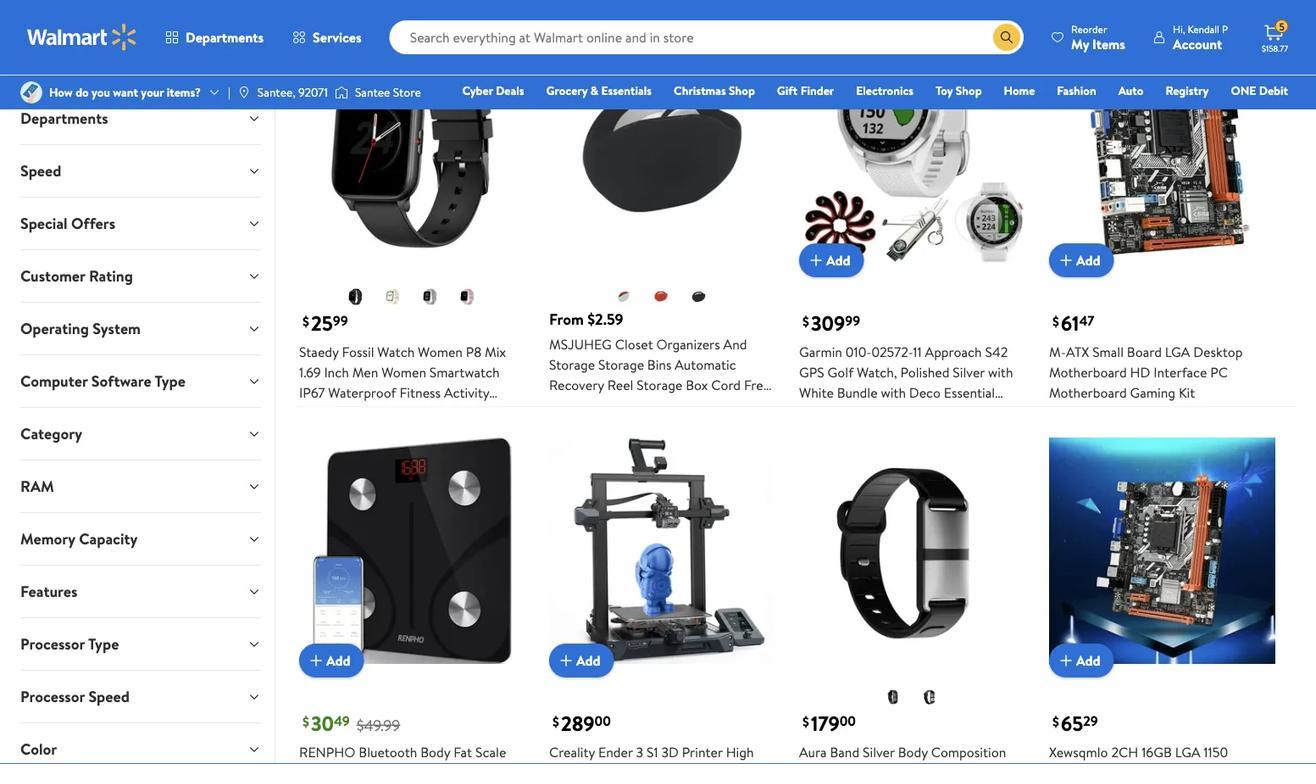 Task type: describe. For each thing, give the bounding box(es) containing it.
system
[[93, 318, 141, 339]]

how
[[49, 84, 73, 100]]

home link
[[997, 81, 1043, 100]]

add for 289
[[577, 651, 601, 670]]

storage down bins
[[637, 376, 683, 394]]

00 for 289
[[595, 711, 611, 730]]

$ for 61
[[1053, 312, 1060, 331]]

creality ender 3 s1 3d printer high precision z-axis double screw removable build plate beginners kids professional fdm 3d printer,black image
[[549, 438, 776, 664]]

walmart+
[[1238, 106, 1289, 123]]

special offers tab
[[7, 197, 275, 249]]

tracker
[[915, 763, 958, 764]]

desktop
[[1194, 343, 1244, 361]]

0 horizontal spatial with
[[881, 383, 907, 402]]

operating
[[20, 318, 89, 339]]

santee store
[[355, 84, 421, 100]]

processor speed button
[[7, 670, 275, 722]]

garmin 010-02572-11 approach s42 gps golf watch, polished silver with white bundle with deco essential screen protector 2-pack + 7-in-1 multi-function golf tool + zippered golf iron head covers set
[[800, 343, 1014, 463]]

walmart+ link
[[1231, 105, 1297, 123]]

m-
[[1050, 343, 1067, 361]]

2ch
[[1112, 743, 1139, 762]]

automatic
[[675, 355, 737, 374]]

02572-
[[872, 343, 914, 361]]

1 motherboard from the top
[[1050, 363, 1128, 382]]

$ 30 49 $49.99 renpho bluetooth body fat scale smart bmi scale digital wireles
[[299, 709, 506, 764]]

bins
[[648, 355, 672, 374]]

3d
[[662, 743, 679, 762]]

processor type button
[[7, 618, 275, 670]]

processor for processor speed
[[20, 686, 85, 707]]

$ 25 99
[[303, 309, 348, 337]]

creality
[[549, 743, 595, 762]]

0 vertical spatial women
[[418, 343, 463, 361]]

ram button
[[7, 460, 275, 512]]

fashion
[[1058, 82, 1097, 99]]

iron
[[829, 444, 852, 463]]

gold image
[[383, 287, 403, 307]]

add button up $ 309 99 at the top right
[[800, 243, 865, 277]]

179
[[811, 709, 840, 737]]

small
[[1093, 343, 1124, 361]]

49
[[334, 711, 350, 730]]

c image
[[652, 287, 672, 307]]

47
[[1080, 311, 1095, 330]]

departments tab
[[7, 92, 275, 144]]

$ 179 00
[[803, 709, 856, 737]]

organizers
[[657, 335, 721, 354]]

smartwatch
[[430, 363, 500, 382]]

&
[[591, 82, 599, 99]]

want
[[113, 84, 138, 100]]

processor for processor type
[[20, 633, 85, 654]]

manager
[[549, 396, 601, 415]]

msjuheg
[[549, 335, 612, 354]]

memory capacity
[[20, 528, 138, 549]]

one debit walmart+
[[1232, 82, 1289, 123]]

aura band silver body composition waterproof fitness tracker fat, muscles, hydration level, calories and steps count image
[[800, 438, 1026, 664]]

z-
[[606, 763, 618, 764]]

add for $49.99
[[326, 651, 351, 670]]

electronics link
[[849, 81, 922, 100]]

memory capacity button
[[7, 513, 275, 564]]

white
[[800, 383, 834, 402]]

s42
[[986, 343, 1009, 361]]

grocery
[[547, 82, 588, 99]]

7-
[[958, 404, 970, 422]]

silver inside garmin 010-02572-11 approach s42 gps golf watch, polished silver with white bundle with deco essential screen protector 2-pack + 7-in-1 multi-function golf tool + zippered golf iron head covers set
[[953, 363, 985, 382]]

walmart image
[[27, 24, 137, 51]]

lga inside xewsqmlo 2ch 16gb lga 1150 motherboard hd interfac
[[1176, 743, 1201, 762]]

99 for 25
[[333, 311, 348, 330]]

how do you want your items?
[[49, 84, 201, 100]]

1 vertical spatial type
[[88, 633, 119, 654]]

reorder my items
[[1072, 22, 1126, 53]]

home
[[1004, 82, 1036, 99]]

box
[[686, 376, 708, 394]]

essentials
[[602, 82, 652, 99]]

waterproof inside aura band silver body composition waterproof fitness tracker fat
[[800, 763, 868, 764]]

fat
[[454, 743, 472, 762]]

ram
[[20, 475, 54, 497]]

christmas
[[674, 82, 726, 99]]

1 vertical spatial speed
[[89, 686, 130, 707]]

offers
[[71, 213, 115, 234]]

gift finder link
[[770, 81, 842, 100]]

$ for 30
[[303, 712, 309, 731]]

ram tab
[[7, 460, 275, 512]]

Walmart Site-Wide search field
[[390, 20, 1024, 54]]

departments inside departments popup button
[[186, 28, 264, 47]]

waterproof inside staedy fossil watch women p8 mix 1.69 inch men women smartwatch ip67 waterproof fitness activity wristband/black
[[328, 383, 396, 402]]

processor type
[[20, 633, 119, 654]]

add to cart image for creality ender 3 s1 3d printer high precision z-axis double screw removable build plate beginners kids professional fdm 3d printer,black image
[[556, 650, 577, 671]]

kit
[[1179, 383, 1196, 402]]

0 vertical spatial speed
[[20, 160, 61, 181]]

computer
[[20, 370, 88, 391]]

processor speed tab
[[7, 670, 275, 722]]

watch,
[[857, 363, 898, 382]]

my
[[1072, 34, 1090, 53]]

00 for 179
[[840, 711, 856, 730]]

d image
[[689, 287, 709, 307]]

add button up 47
[[1050, 243, 1115, 277]]

$ for 309
[[803, 312, 810, 331]]

add button for $49.99
[[299, 644, 364, 678]]

65
[[1062, 709, 1084, 737]]

silver image
[[920, 687, 941, 707]]

multi-
[[800, 424, 835, 443]]

board
[[1128, 343, 1162, 361]]

010-
[[846, 343, 872, 361]]

search icon image
[[1001, 31, 1014, 44]]

staedy fossil watch women p8 mix 1.69 inch men women smartwatch ip67 waterproof fitness activity wristband/black
[[299, 343, 506, 422]]

color
[[20, 738, 57, 759]]

customer rating tab
[[7, 250, 275, 302]]

shop for christmas shop
[[729, 82, 755, 99]]

3
[[636, 743, 644, 762]]

cyber
[[463, 82, 493, 99]]

1 horizontal spatial scale
[[476, 743, 506, 762]]

1 vertical spatial and
[[628, 416, 652, 435]]

data
[[604, 396, 632, 415]]

 image for how do you want your items?
[[20, 81, 42, 103]]

m-atx small board lga desktop motherboard hd interface pc motherboard gaming kit image
[[1050, 37, 1276, 264]]

bluetooth
[[359, 743, 418, 762]]

storage up "reel"
[[599, 355, 644, 374]]

fashion link
[[1050, 81, 1105, 100]]

band
[[830, 743, 860, 762]]

category tab
[[7, 408, 275, 459]]

staedy fossil watch women p8 mix 1.69 inch men women smartwatch ip67 waterproof fitness activity wristband/black image
[[299, 37, 526, 264]]

99 for 309
[[846, 311, 861, 330]]

lga inside m-atx small board lga desktop motherboard hd interface pc motherboard gaming kit
[[1166, 343, 1191, 361]]

special offers
[[20, 213, 115, 234]]

$ for 65
[[1053, 712, 1060, 731]]

features button
[[7, 565, 275, 617]]

fitness inside aura band silver body composition waterproof fitness tracker fat
[[871, 763, 912, 764]]

head
[[856, 444, 886, 463]]

$49.99
[[357, 714, 400, 735]]

cyber deals
[[463, 82, 525, 99]]

memory capacity tab
[[7, 513, 275, 564]]

inch
[[324, 363, 349, 382]]

grocery & essentials link
[[539, 81, 660, 100]]

pack
[[916, 404, 944, 422]]



Task type: vqa. For each thing, say whether or not it's contained in the screenshot.
the Apple
no



Task type: locate. For each thing, give the bounding box(es) containing it.
2 processor from the top
[[20, 686, 85, 707]]

processor inside processor type dropdown button
[[20, 633, 85, 654]]

$ left 65
[[1053, 712, 1060, 731]]

s1
[[647, 743, 659, 762]]

add to cart image
[[1057, 650, 1077, 671]]

$ for 25
[[303, 312, 309, 331]]

women up smartwatch
[[418, 343, 463, 361]]

special offers button
[[7, 197, 275, 249]]

99 inside $ 25 99
[[333, 311, 348, 330]]

essential
[[944, 383, 996, 402]]

1 vertical spatial with
[[881, 383, 907, 402]]

black image
[[346, 287, 366, 307], [883, 687, 904, 707]]

processor down features
[[20, 633, 85, 654]]

customer rating button
[[7, 250, 275, 302]]

body up tracker
[[899, 743, 928, 762]]

screen
[[800, 404, 840, 422]]

0 vertical spatial type
[[155, 370, 186, 391]]

hd down board
[[1131, 363, 1151, 382]]

$158.77
[[1263, 42, 1289, 54]]

add up "49"
[[326, 651, 351, 670]]

garmin 010-02572-11 approach s42 gps golf watch, polished silver with white bundle with deco essential screen protector 2-pack + 7-in-1 multi-function golf tool + zippered golf iron head covers set image
[[800, 37, 1026, 264]]

1 horizontal spatial waterproof
[[800, 763, 868, 764]]

1 vertical spatial motherboard
[[1050, 383, 1128, 402]]

motherboard inside xewsqmlo 2ch 16gb lga 1150 motherboard hd interfac
[[1050, 763, 1128, 764]]

0 horizontal spatial departments
[[20, 107, 108, 129]]

1 vertical spatial departments
[[20, 107, 108, 129]]

2 00 from the left
[[840, 711, 856, 730]]

garmin
[[800, 343, 843, 361]]

hi,
[[1174, 22, 1186, 36]]

msjuheg closet organizers and storage storage bins automatic recovery reel storage box cord free manager data cable storage organization and storage d image
[[549, 37, 776, 264]]

2 hd from the top
[[1131, 763, 1151, 764]]

xewsqmlo 2ch 16gb lga 1150 motherboard hd interface 4pin/24pin pc main board dual sata3.0 image
[[1050, 438, 1276, 664]]

$ inside $ 65 29
[[1053, 712, 1060, 731]]

0 vertical spatial fitness
[[400, 383, 441, 402]]

$ left '61'
[[1053, 312, 1060, 331]]

1 vertical spatial processor
[[20, 686, 85, 707]]

99 up 010-
[[846, 311, 861, 330]]

1 vertical spatial +
[[946, 424, 954, 443]]

operating system button
[[7, 302, 275, 354]]

black image left silver 'image' in the right of the page
[[883, 687, 904, 707]]

men
[[353, 363, 378, 382]]

2 motherboard from the top
[[1050, 383, 1128, 402]]

black image for silver 'image' in the right of the page
[[883, 687, 904, 707]]

capacity
[[79, 528, 138, 549]]

computer software type tab
[[7, 355, 275, 407]]

0 horizontal spatial waterproof
[[328, 383, 396, 402]]

1 horizontal spatial  image
[[237, 86, 251, 99]]

processor type tab
[[7, 618, 275, 670]]

pc
[[1211, 363, 1229, 382]]

0 horizontal spatial and
[[628, 416, 652, 435]]

$ left 179
[[803, 712, 810, 731]]

+ left 7-
[[947, 404, 955, 422]]

$ inside $ 179 00
[[803, 712, 810, 731]]

309
[[811, 309, 846, 337]]

motherboard
[[1050, 363, 1128, 382], [1050, 383, 1128, 402], [1050, 763, 1128, 764]]

storage down box
[[672, 396, 718, 415]]

1 vertical spatial golf
[[890, 424, 916, 443]]

hd inside xewsqmlo 2ch 16gb lga 1150 motherboard hd interfac
[[1131, 763, 1151, 764]]

gps
[[800, 363, 825, 382]]

1 vertical spatial waterproof
[[800, 763, 868, 764]]

 image
[[335, 84, 348, 101]]

santee,
[[258, 84, 296, 100]]

xewsqmlo
[[1050, 743, 1109, 762]]

shop for toy shop
[[956, 82, 982, 99]]

women down watch
[[382, 363, 427, 382]]

speed button
[[7, 145, 275, 196]]

2 shop from the left
[[956, 82, 982, 99]]

2 body from the left
[[899, 743, 928, 762]]

with up 2-
[[881, 383, 907, 402]]

women
[[418, 343, 463, 361], [382, 363, 427, 382]]

1
[[985, 404, 990, 422]]

0 horizontal spatial body
[[421, 743, 451, 762]]

add up $ 289 00
[[577, 651, 601, 670]]

1 horizontal spatial 00
[[840, 711, 856, 730]]

account
[[1174, 34, 1223, 53]]

0 horizontal spatial type
[[88, 633, 119, 654]]

scale
[[476, 743, 506, 762], [365, 763, 396, 764]]

1 vertical spatial women
[[382, 363, 427, 382]]

1 horizontal spatial with
[[989, 363, 1014, 382]]

you
[[92, 84, 110, 100]]

add to cart image up 289
[[556, 650, 577, 671]]

departments down how
[[20, 107, 108, 129]]

lga left 1150
[[1176, 743, 1201, 762]]

processor inside the processor speed dropdown button
[[20, 686, 85, 707]]

0 vertical spatial +
[[947, 404, 955, 422]]

289
[[561, 709, 595, 737]]

00 up ender
[[595, 711, 611, 730]]

1 horizontal spatial golf
[[828, 363, 854, 382]]

body inside $ 30 49 $49.99 renpho bluetooth body fat scale smart bmi scale digital wireles
[[421, 743, 451, 762]]

0 horizontal spatial silver
[[863, 743, 895, 762]]

fitness left activity
[[400, 383, 441, 402]]

00 inside $ 289 00
[[595, 711, 611, 730]]

store
[[393, 84, 421, 100]]

00 up band
[[840, 711, 856, 730]]

fitness left tracker
[[871, 763, 912, 764]]

0 vertical spatial black image
[[346, 287, 366, 307]]

add button
[[800, 243, 865, 277], [1050, 243, 1115, 277], [299, 644, 364, 678], [549, 644, 614, 678], [1050, 644, 1115, 678]]

1 vertical spatial fitness
[[871, 763, 912, 764]]

0 vertical spatial hd
[[1131, 363, 1151, 382]]

1 vertical spatial black image
[[883, 687, 904, 707]]

registry
[[1166, 82, 1210, 99]]

deals
[[496, 82, 525, 99]]

processor up color
[[20, 686, 85, 707]]

add to cart image for garmin 010-02572-11 approach s42 gps golf watch, polished silver with white bundle with deco essential screen protector 2-pack + 7-in-1 multi-function golf tool + zippered golf iron head covers set image
[[806, 250, 827, 271]]

speed up 'color' "tab"
[[89, 686, 130, 707]]

1 horizontal spatial type
[[155, 370, 186, 391]]

mix
[[485, 343, 506, 361]]

1 00 from the left
[[595, 711, 611, 730]]

features tab
[[7, 565, 275, 617]]

99 up 'fossil'
[[333, 311, 348, 330]]

d
[[704, 416, 714, 435]]

hd down 2ch
[[1131, 763, 1151, 764]]

$ inside $ 61 47
[[1053, 312, 1060, 331]]

61
[[1062, 309, 1080, 337]]

color tab
[[7, 723, 275, 764]]

$ inside $ 30 49 $49.99 renpho bluetooth body fat scale smart bmi scale digital wireles
[[303, 712, 309, 731]]

one debit link
[[1224, 81, 1297, 100]]

reorder
[[1072, 22, 1108, 36]]

0 horizontal spatial 99
[[333, 311, 348, 330]]

add for 65
[[1077, 651, 1101, 670]]

$ 289 00
[[553, 709, 611, 737]]

polished
[[901, 363, 950, 382]]

speed
[[20, 160, 61, 181], [89, 686, 130, 707]]

rating
[[89, 265, 133, 286]]

ip67
[[299, 383, 325, 402]]

black image left gold icon
[[346, 287, 366, 307]]

99 inside $ 309 99
[[846, 311, 861, 330]]

Search search field
[[390, 20, 1024, 54]]

add button for 289
[[549, 644, 614, 678]]

customer rating
[[20, 265, 133, 286]]

add to cart image
[[806, 250, 827, 271], [1057, 250, 1077, 271], [306, 650, 326, 671], [556, 650, 577, 671]]

waterproof down band
[[800, 763, 868, 764]]

add to cart image for renpho bluetooth body fat scale smart bmi scale digital wireless weight scale, body composition analyzer with smartphone app 396 lbs, black image on the bottom left of the page
[[306, 650, 326, 671]]

operating system tab
[[7, 302, 275, 354]]

and up "automatic"
[[724, 335, 748, 354]]

00
[[595, 711, 611, 730], [840, 711, 856, 730]]

00 inside $ 179 00
[[840, 711, 856, 730]]

add up '29'
[[1077, 651, 1101, 670]]

special
[[20, 213, 68, 234]]

1 vertical spatial lga
[[1176, 743, 1201, 762]]

category
[[20, 423, 82, 444]]

reel
[[608, 376, 634, 394]]

1 horizontal spatial body
[[899, 743, 928, 762]]

add button up $ 289 00
[[549, 644, 614, 678]]

type up processor speed
[[88, 633, 119, 654]]

gift finder
[[777, 82, 835, 99]]

add to cart image up '61'
[[1057, 250, 1077, 271]]

1 vertical spatial hd
[[1131, 763, 1151, 764]]

computer software type button
[[7, 355, 275, 407]]

add up 47
[[1077, 251, 1101, 270]]

1 horizontal spatial fitness
[[871, 763, 912, 764]]

departments up |
[[186, 28, 264, 47]]

0 vertical spatial motherboard
[[1050, 363, 1128, 382]]

computer software type
[[20, 370, 186, 391]]

santee
[[355, 84, 390, 100]]

silver inside aura band silver body composition waterproof fitness tracker fat
[[863, 743, 895, 762]]

1 horizontal spatial and
[[724, 335, 748, 354]]

silver right band
[[863, 743, 895, 762]]

santee, 92071
[[258, 84, 328, 100]]

customer
[[20, 265, 85, 286]]

1 hd from the top
[[1131, 363, 1151, 382]]

$ left 30
[[303, 712, 309, 731]]

0 horizontal spatial fitness
[[400, 383, 441, 402]]

speed tab
[[7, 145, 275, 196]]

$ left "309"
[[803, 312, 810, 331]]

double
[[646, 763, 688, 764]]

approach
[[926, 343, 983, 361]]

2 vertical spatial motherboard
[[1050, 763, 1128, 764]]

1 body from the left
[[421, 743, 451, 762]]

scale down bluetooth
[[365, 763, 396, 764]]

in-
[[970, 404, 985, 422]]

$ left 25
[[303, 312, 309, 331]]

1 shop from the left
[[729, 82, 755, 99]]

29
[[1084, 711, 1099, 730]]

0 vertical spatial scale
[[476, 743, 506, 762]]

hd inside m-atx small board lga desktop motherboard hd interface pc motherboard gaming kit
[[1131, 363, 1151, 382]]

and down cable
[[628, 416, 652, 435]]

gray image
[[420, 287, 441, 307]]

add to cart image for m-atx small board lga desktop motherboard hd interface pc motherboard gaming kit image
[[1057, 250, 1077, 271]]

add button up '29'
[[1050, 644, 1115, 678]]

storage left d
[[655, 416, 701, 435]]

1 processor from the top
[[20, 633, 85, 654]]

from $2.59 msjuheg closet organizers and storage storage bins automatic recovery reel storage box cord free manager data cable storage organization and storage d
[[549, 309, 771, 435]]

christmas shop link
[[667, 81, 763, 100]]

covers
[[890, 444, 931, 463]]

$ for 179
[[803, 712, 810, 731]]

b image
[[614, 287, 635, 307]]

0 vertical spatial departments
[[186, 28, 264, 47]]

scale right fat
[[476, 743, 506, 762]]

0 horizontal spatial 00
[[595, 711, 611, 730]]

shop right the toy
[[956, 82, 982, 99]]

clear search field text image
[[974, 31, 987, 44]]

ender
[[599, 743, 633, 762]]

axis
[[618, 763, 643, 764]]

precision
[[549, 763, 603, 764]]

0 horizontal spatial scale
[[365, 763, 396, 764]]

0 horizontal spatial black image
[[346, 287, 366, 307]]

$ inside $ 309 99
[[803, 312, 810, 331]]

0 vertical spatial golf
[[828, 363, 854, 382]]

lga up interface
[[1166, 343, 1191, 361]]

16gb
[[1142, 743, 1173, 762]]

0 horizontal spatial  image
[[20, 81, 42, 103]]

2 horizontal spatial golf
[[890, 424, 916, 443]]

1 horizontal spatial 99
[[846, 311, 861, 330]]

toy shop
[[936, 82, 982, 99]]

0 horizontal spatial shop
[[729, 82, 755, 99]]

type right software
[[155, 370, 186, 391]]

1 horizontal spatial speed
[[89, 686, 130, 707]]

protector
[[843, 404, 901, 422]]

add button for 65
[[1050, 644, 1115, 678]]

 image for santee, 92071
[[237, 86, 251, 99]]

1 vertical spatial silver
[[863, 743, 895, 762]]

from
[[549, 309, 584, 330]]

hi, kendall p account
[[1174, 22, 1229, 53]]

silver up essential
[[953, 363, 985, 382]]

+ right tool
[[946, 424, 954, 443]]

p
[[1223, 22, 1229, 36]]

 image right |
[[237, 86, 251, 99]]

debit
[[1260, 82, 1289, 99]]

aura
[[800, 743, 827, 762]]

closet
[[615, 335, 654, 354]]

5
[[1280, 19, 1285, 34]]

add to cart image up "309"
[[806, 250, 827, 271]]

2 vertical spatial golf
[[800, 444, 826, 463]]

pink image
[[457, 287, 478, 307]]

waterproof down the men
[[328, 383, 396, 402]]

1 99 from the left
[[333, 311, 348, 330]]

 image
[[20, 81, 42, 103], [237, 86, 251, 99]]

0 vertical spatial waterproof
[[328, 383, 396, 402]]

2 99 from the left
[[846, 311, 861, 330]]

$ inside $ 25 99
[[303, 312, 309, 331]]

$
[[303, 312, 309, 331], [803, 312, 810, 331], [1053, 312, 1060, 331], [303, 712, 309, 731], [553, 712, 560, 731], [803, 712, 810, 731], [1053, 712, 1060, 731]]

0 vertical spatial lga
[[1166, 343, 1191, 361]]

aura band silver body composition waterproof fitness tracker fat
[[800, 743, 1024, 764]]

$ 309 99
[[803, 309, 861, 337]]

1 horizontal spatial departments
[[186, 28, 264, 47]]

1 horizontal spatial silver
[[953, 363, 985, 382]]

fitness inside staedy fossil watch women p8 mix 1.69 inch men women smartwatch ip67 waterproof fitness activity wristband/black
[[400, 383, 441, 402]]

1 vertical spatial scale
[[365, 763, 396, 764]]

0 vertical spatial processor
[[20, 633, 85, 654]]

body up digital
[[421, 743, 451, 762]]

storage up recovery
[[549, 355, 595, 374]]

processor speed
[[20, 686, 130, 707]]

0 vertical spatial and
[[724, 335, 748, 354]]

body inside aura band silver body composition waterproof fitness tracker fat
[[899, 743, 928, 762]]

do
[[76, 84, 89, 100]]

items
[[1093, 34, 1126, 53]]

renpho bluetooth body fat scale smart bmi scale digital wireless weight scale, body composition analyzer with smartphone app 396 lbs, black image
[[299, 438, 526, 664]]

tool
[[919, 424, 943, 443]]

atx
[[1067, 343, 1090, 361]]

departments inside departments dropdown button
[[20, 107, 108, 129]]

0 vertical spatial silver
[[953, 363, 985, 382]]

speed up special
[[20, 160, 61, 181]]

body
[[421, 743, 451, 762], [899, 743, 928, 762]]

3 motherboard from the top
[[1050, 763, 1128, 764]]

add up $ 309 99 at the top right
[[827, 251, 851, 270]]

golf up bundle
[[828, 363, 854, 382]]

0 vertical spatial with
[[989, 363, 1014, 382]]

zippered
[[958, 424, 1009, 443]]

add button up "49"
[[299, 644, 364, 678]]

$ left 289
[[553, 712, 560, 731]]

auto link
[[1111, 81, 1152, 100]]

shop right christmas
[[729, 82, 755, 99]]

with down s42
[[989, 363, 1014, 382]]

creality ender 3 s1 3d printer high precision z-axis double scre
[[549, 743, 769, 764]]

black image for gold icon
[[346, 287, 366, 307]]

1 horizontal spatial shop
[[956, 82, 982, 99]]

golf down multi-
[[800, 444, 826, 463]]

golf down 2-
[[890, 424, 916, 443]]

 image left how
[[20, 81, 42, 103]]

$ inside $ 289 00
[[553, 712, 560, 731]]

1 horizontal spatial black image
[[883, 687, 904, 707]]

0 horizontal spatial golf
[[800, 444, 826, 463]]

$ for 289
[[553, 712, 560, 731]]

add to cart image up 30
[[306, 650, 326, 671]]

hd
[[1131, 363, 1151, 382], [1131, 763, 1151, 764]]

0 horizontal spatial speed
[[20, 160, 61, 181]]



